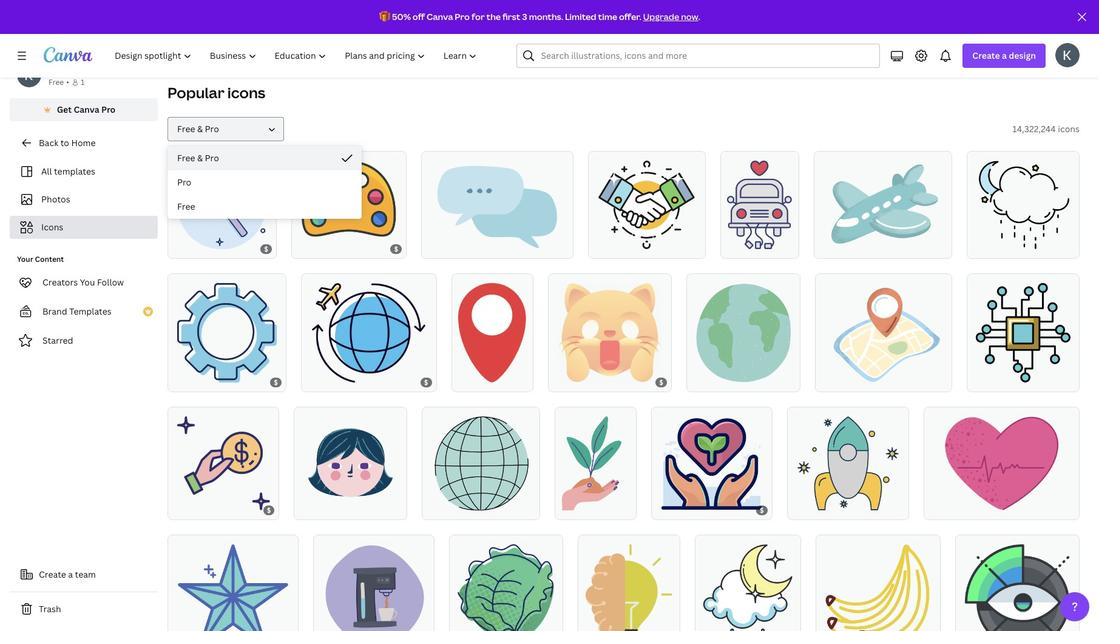Task type: locate. For each thing, give the bounding box(es) containing it.
off
[[413, 11, 425, 22]]

0 vertical spatial home
[[467, 35, 495, 49]]

1 vertical spatial a
[[68, 569, 73, 581]]

health, beauty and fashion
[[522, 35, 652, 49]]

1 horizontal spatial rainy evening icon image
[[977, 161, 1070, 250]]

digital motherboard line design image
[[976, 284, 1071, 383]]

and inside 'link'
[[446, 35, 464, 49]]

$ for plant love image
[[760, 506, 764, 515]]

create inside 'button'
[[39, 569, 66, 581]]

you
[[80, 277, 95, 288]]

3 and from the left
[[595, 35, 613, 49]]

2 & from the top
[[197, 152, 203, 164]]

all templates
[[41, 166, 95, 177]]

& inside free & pro dropdown button
[[197, 123, 203, 135]]

free & pro down free & pro dropdown button
[[177, 152, 219, 164]]

a left design
[[1002, 50, 1007, 61]]

web and seo link
[[284, 20, 391, 64]]

photos link
[[17, 188, 151, 211]]

icons for 14,322,244 icons
[[1058, 123, 1080, 135]]

icons
[[228, 83, 265, 103], [1058, 123, 1080, 135]]

for
[[472, 11, 485, 22]]

your content
[[17, 254, 64, 265]]

0 horizontal spatial a
[[68, 569, 73, 581]]

0 vertical spatial free & pro
[[177, 123, 219, 135]]

1 vertical spatial rainy evening icon image
[[703, 545, 793, 632]]

world vacations image travel icon image
[[696, 284, 791, 383]]

free & pro down popular
[[177, 123, 219, 135]]

0 vertical spatial &
[[197, 123, 203, 135]]

0 horizontal spatial icons
[[228, 83, 265, 103]]

and right the travel
[[794, 35, 811, 49]]

free & pro inside button
[[177, 152, 219, 164]]

& down free & pro dropdown button
[[197, 152, 203, 164]]

1 vertical spatial &
[[197, 152, 203, 164]]

creators you follow link
[[10, 271, 158, 295]]

1 horizontal spatial a
[[1002, 50, 1007, 61]]

& down popular
[[197, 123, 203, 135]]

health, beauty and fashion link
[[517, 20, 652, 64]]

1 horizontal spatial icons
[[1058, 123, 1080, 135]]

travel and hotels link
[[750, 20, 857, 64]]

icons right 14,322,244
[[1058, 123, 1080, 135]]

health,
[[522, 35, 557, 49]]

web
[[306, 35, 327, 49]]

rainy evening icon image
[[977, 161, 1070, 250], [703, 545, 793, 632]]

create left team
[[39, 569, 66, 581]]

pro button
[[168, 171, 362, 195]]

face of woman  story book   style icon image
[[304, 417, 398, 511]]

1 horizontal spatial canva
[[427, 11, 453, 22]]

0 horizontal spatial home
[[71, 137, 96, 149]]

free & pro
[[177, 123, 219, 135], [177, 152, 219, 164]]

home for back to home
[[71, 137, 96, 149]]

arrows link
[[983, 20, 1090, 64]]

0 horizontal spatial rainy evening icon image
[[703, 545, 793, 632]]

commerce shopping flat image icon image
[[458, 284, 527, 383]]

pointer map location vacations travel image
[[826, 284, 941, 383]]

create
[[973, 50, 1000, 61], [39, 569, 66, 581]]

0 vertical spatial rainy evening icon image
[[977, 161, 1070, 250]]

family and home
[[413, 35, 495, 49]]

magnifying glass detailed   style icon image
[[177, 161, 267, 250]]

files and folders
[[648, 35, 726, 49]]

shocked cat image
[[558, 284, 662, 383]]

5 and from the left
[[794, 35, 811, 49]]

0 vertical spatial icons
[[228, 83, 265, 103]]

and for files
[[672, 35, 690, 49]]

0 horizontal spatial create
[[39, 569, 66, 581]]

upgrade now button
[[643, 11, 698, 22]]

a left team
[[68, 569, 73, 581]]

1 vertical spatial home
[[71, 137, 96, 149]]

home for family and home
[[467, 35, 495, 49]]

canva right off
[[427, 11, 453, 22]]

free inside option
[[177, 152, 195, 164]]

1
[[81, 77, 85, 87]]

0 vertical spatial a
[[1002, 50, 1007, 61]]

free inside dropdown button
[[177, 123, 195, 135]]

now
[[681, 11, 698, 22]]

6 and from the left
[[899, 35, 917, 49]]

and left seo
[[329, 35, 347, 49]]

$ for magnifying glass detailed   style icon
[[264, 245, 268, 254]]

files and folders link
[[634, 20, 741, 64]]

brand
[[42, 306, 67, 317]]

follow
[[97, 277, 124, 288]]

social media link
[[168, 20, 274, 64]]

home inside 'link'
[[467, 35, 495, 49]]

2 and from the left
[[446, 35, 464, 49]]

14,322,244 icons
[[1013, 123, 1080, 135]]

a inside 'dropdown button'
[[1002, 50, 1007, 61]]

plant love image
[[662, 417, 762, 511]]

and
[[329, 35, 347, 49], [446, 35, 464, 49], [595, 35, 613, 49], [672, 35, 690, 49], [794, 35, 811, 49], [899, 35, 917, 49]]

time
[[598, 11, 617, 22]]

brand templates
[[42, 306, 112, 317]]

a for design
[[1002, 50, 1007, 61]]

your
[[17, 254, 33, 265]]

and for family
[[446, 35, 464, 49]]

$
[[264, 245, 268, 254], [394, 245, 398, 254], [274, 378, 278, 387], [424, 378, 428, 387], [659, 378, 663, 387], [267, 506, 271, 515], [760, 506, 764, 515]]

free & pro inside dropdown button
[[177, 123, 219, 135]]

icons up free & pro dropdown button
[[228, 83, 265, 103]]

1 horizontal spatial home
[[467, 35, 495, 49]]

1 horizontal spatial create
[[973, 50, 1000, 61]]

get canva pro
[[57, 104, 116, 115]]

14,322,244
[[1013, 123, 1056, 135]]

pro
[[455, 11, 470, 22], [101, 104, 116, 115], [205, 123, 219, 135], [205, 152, 219, 164], [177, 177, 191, 188]]

half brain bulb innovation idea icon flat style image
[[586, 545, 672, 632]]

media
[[222, 35, 251, 49]]

•
[[66, 77, 69, 87]]

home
[[467, 35, 495, 49], [71, 137, 96, 149]]

templates
[[69, 306, 112, 317]]

create inside 'dropdown button'
[[973, 50, 1000, 61]]

free button
[[168, 195, 362, 219]]

free •
[[49, 77, 69, 87]]

1 vertical spatial canva
[[74, 104, 99, 115]]

banana icon image
[[825, 545, 931, 632]]

financial image
[[599, 161, 695, 250]]

and down time
[[595, 35, 613, 49]]

2 free & pro from the top
[[177, 152, 219, 164]]

trash
[[39, 604, 61, 615]]

files
[[648, 35, 670, 49]]

and right family
[[446, 35, 464, 49]]

data visualization image
[[965, 545, 1070, 632]]

back to home
[[39, 137, 96, 149]]

modern technology icon image
[[798, 417, 899, 511]]

home right the to
[[71, 137, 96, 149]]

0 horizontal spatial canva
[[74, 104, 99, 115]]

free
[[49, 77, 64, 87], [177, 123, 195, 135], [177, 152, 195, 164], [177, 201, 195, 212]]

valentines theme icon image
[[727, 161, 792, 250]]

1 and from the left
[[329, 35, 347, 49]]

0 vertical spatial create
[[973, 50, 1000, 61]]

trash link
[[10, 598, 158, 622]]

None search field
[[517, 44, 880, 68]]

1 & from the top
[[197, 123, 203, 135]]

all
[[41, 166, 52, 177]]

&
[[197, 123, 203, 135], [197, 152, 203, 164]]

team
[[75, 569, 96, 581]]

home down for
[[467, 35, 495, 49]]

free & pro button
[[168, 117, 284, 141]]

1 vertical spatial free & pro
[[177, 152, 219, 164]]

canva right 'get'
[[74, 104, 99, 115]]

a
[[1002, 50, 1007, 61], [68, 569, 73, 581]]

templates
[[54, 166, 95, 177]]

create left design
[[973, 50, 1000, 61]]

1 free & pro from the top
[[177, 123, 219, 135]]

4 and from the left
[[672, 35, 690, 49]]

1 vertical spatial create
[[39, 569, 66, 581]]

and right maps on the right of page
[[899, 35, 917, 49]]

and right files
[[672, 35, 690, 49]]

1 vertical spatial icons
[[1058, 123, 1080, 135]]

a inside 'button'
[[68, 569, 73, 581]]

list box
[[168, 146, 362, 219]]

offer.
[[619, 11, 641, 22]]

create for create a design
[[973, 50, 1000, 61]]



Task type: vqa. For each thing, say whether or not it's contained in the screenshot.
new
no



Task type: describe. For each thing, give the bounding box(es) containing it.
maps and navigation link
[[867, 20, 974, 64]]

health heart with pulse symbol texture tonal   style icon image
[[937, 417, 1066, 511]]

top level navigation element
[[107, 44, 488, 68]]

get canva pro button
[[10, 98, 158, 121]]

free & pro option
[[168, 146, 362, 171]]

popular
[[168, 83, 225, 103]]

all templates link
[[17, 160, 151, 183]]

seo
[[349, 35, 369, 49]]

icons for popular icons
[[228, 83, 265, 103]]

delicious coffee machine block    style icon image
[[322, 545, 425, 632]]

& inside free & pro button
[[197, 152, 203, 164]]

pro inside dropdown button
[[205, 123, 219, 135]]

to
[[60, 137, 69, 149]]

hand with branch and leafs flat   style icon image
[[562, 417, 630, 511]]

canva inside button
[[74, 104, 99, 115]]

popular icons
[[168, 83, 265, 103]]

maps and navigation
[[872, 35, 971, 49]]

airplane transport tourism vacations travel image
[[826, 161, 940, 250]]

$ for gears settings machine line icon
[[274, 378, 278, 387]]

limited
[[565, 11, 596, 22]]

travel
[[762, 35, 791, 49]]

arrows
[[1020, 35, 1053, 49]]

first
[[503, 11, 520, 22]]

create a design button
[[963, 44, 1046, 68]]

the
[[486, 11, 501, 22]]

cabbage icon image
[[458, 545, 554, 632]]

starred
[[42, 335, 73, 347]]

sphere browser computer free form   style icon image
[[432, 417, 530, 511]]

3
[[522, 11, 527, 22]]

social
[[191, 35, 220, 49]]

navigation
[[920, 35, 971, 49]]

and for web
[[329, 35, 347, 49]]

design
[[1009, 50, 1036, 61]]

50%
[[392, 11, 411, 22]]

🎁 50% off canva pro for the first 3 months. limited time offer. upgrade now .
[[379, 11, 700, 22]]

list box containing free & pro
[[168, 146, 362, 219]]

kendall parks image
[[1056, 43, 1080, 67]]

personal
[[49, 64, 85, 75]]

$ for the shocked cat image
[[659, 378, 663, 387]]

free & pro button
[[168, 146, 362, 171]]

a for team
[[68, 569, 73, 581]]

$ for the painting color palette image
[[394, 245, 398, 254]]

airplane travel flying with planet fill style icon image
[[312, 284, 426, 383]]

talk bubbles message communication icon organic drawn image
[[435, 161, 560, 250]]

🎁
[[379, 11, 390, 22]]

upgrade
[[643, 11, 679, 22]]

create for create a team
[[39, 569, 66, 581]]

back
[[39, 137, 58, 149]]

fashion
[[615, 35, 652, 49]]

web and seo
[[306, 35, 369, 49]]

gears settings machine line icon image
[[177, 284, 277, 383]]

travel and hotels
[[762, 35, 845, 49]]

$ for coin money dollar filled style icon
[[267, 506, 271, 515]]

icons
[[41, 222, 63, 233]]

social media
[[191, 35, 251, 49]]

0 vertical spatial canva
[[427, 11, 453, 22]]

creators
[[42, 277, 78, 288]]

$ for airplane travel flying with planet fill style icon
[[424, 378, 428, 387]]

months.
[[529, 11, 563, 22]]

brand templates link
[[10, 300, 158, 324]]

get
[[57, 104, 72, 115]]

folders
[[692, 35, 726, 49]]

hotels
[[814, 35, 845, 49]]

pro inside option
[[205, 152, 219, 164]]

creators you follow
[[42, 277, 124, 288]]

maps
[[872, 35, 897, 49]]

starred link
[[10, 329, 158, 353]]

back to home link
[[10, 131, 158, 155]]

coin money dollar filled style icon image
[[177, 417, 270, 511]]

content
[[35, 254, 64, 265]]

create a design
[[973, 50, 1036, 61]]

star five pointed fill style icon image
[[178, 545, 288, 632]]

create a team
[[39, 569, 96, 581]]

create a team button
[[10, 563, 158, 588]]

photos
[[41, 194, 70, 205]]

.
[[698, 11, 700, 22]]

and for maps
[[899, 35, 917, 49]]

family
[[413, 35, 444, 49]]

beauty
[[559, 35, 593, 49]]

family and home link
[[401, 20, 507, 64]]

and for travel
[[794, 35, 811, 49]]

Search search field
[[541, 44, 872, 67]]

painting color palette image
[[302, 161, 396, 250]]



